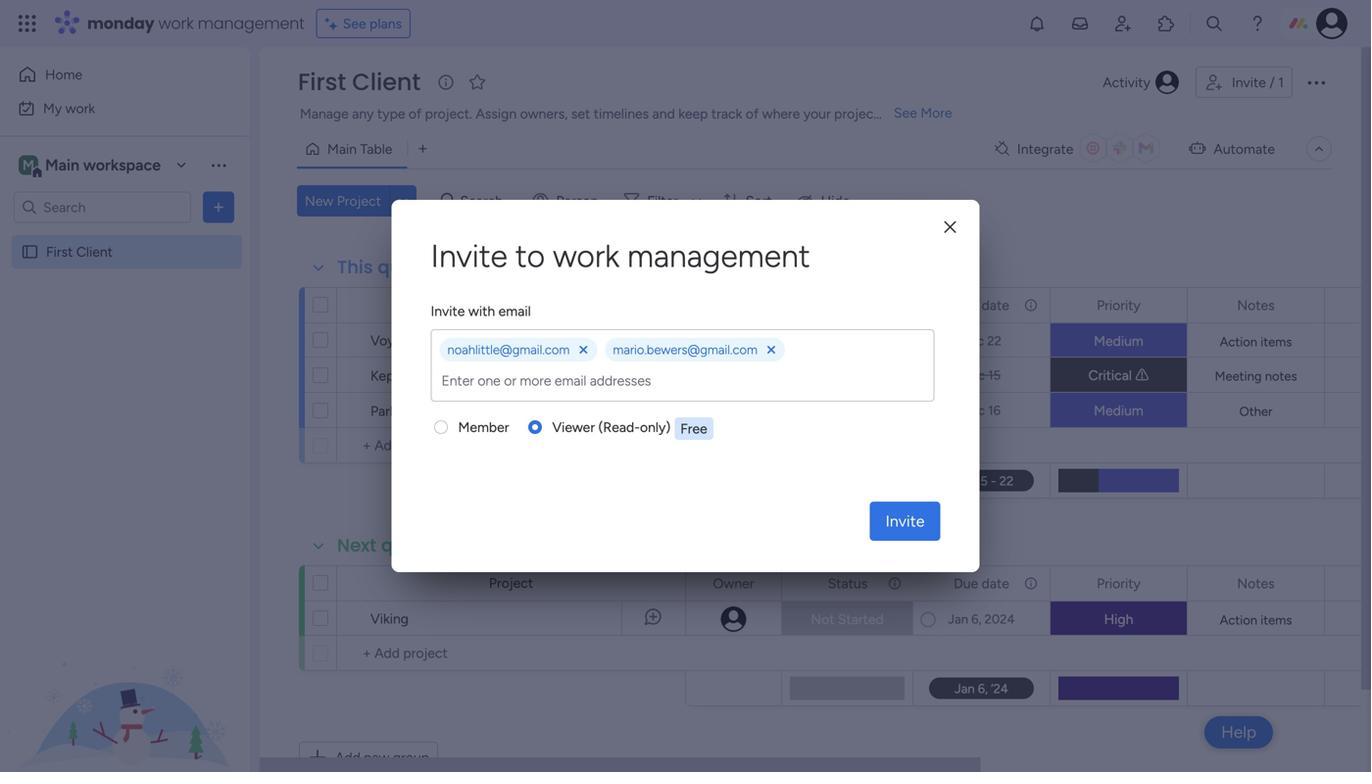 Task type: vqa. For each thing, say whether or not it's contained in the screenshot.
Board notifications
no



Task type: describe. For each thing, give the bounding box(es) containing it.
remove mario.bewers@gmail.com image
[[768, 346, 775, 355]]

invite members image
[[1114, 14, 1133, 33]]

assign
[[476, 105, 517, 122]]

your
[[804, 105, 831, 122]]

1 action from the top
[[1220, 334, 1258, 350]]

1 items from the top
[[1261, 334, 1293, 350]]

medium for parker
[[1094, 402, 1144, 419]]

1 horizontal spatial first client
[[298, 66, 421, 99]]

monday work management
[[87, 12, 305, 34]]

noahlittle@gmail.com
[[448, 342, 570, 358]]

dec 22
[[962, 333, 1002, 349]]

invite for invite to work management
[[431, 237, 508, 275]]

project
[[834, 105, 879, 122]]

owners,
[[520, 105, 568, 122]]

0 vertical spatial first
[[298, 66, 346, 99]]

monday
[[87, 12, 154, 34]]

collapse board header image
[[1312, 141, 1327, 157]]

person button
[[525, 185, 610, 217]]

see more
[[894, 104, 953, 121]]

medium for voyager
[[1094, 333, 1144, 350]]

2 of from the left
[[746, 105, 759, 122]]

my work
[[43, 100, 95, 117]]

new
[[305, 193, 334, 209]]

1 horizontal spatial management
[[627, 237, 810, 275]]

16
[[988, 403, 1001, 419]]

v2 done deadline image
[[921, 366, 936, 385]]

inbox image
[[1071, 14, 1090, 33]]

status
[[828, 575, 868, 592]]

(read-
[[599, 419, 640, 436]]

integrate
[[1018, 141, 1074, 157]]

activity
[[1103, 74, 1151, 91]]

see plans
[[343, 15, 402, 32]]

viewer
[[552, 419, 595, 436]]

invite to work management
[[431, 237, 810, 275]]

2 notes field from the top
[[1233, 573, 1280, 595]]

first client list box
[[0, 231, 250, 533]]

⚠️️
[[1136, 367, 1149, 384]]

see more link
[[892, 103, 955, 123]]

search everything image
[[1205, 14, 1224, 33]]

2 action items from the top
[[1220, 613, 1293, 628]]

This quarter field
[[332, 255, 450, 280]]

priority for 1st priority field from the bottom
[[1097, 575, 1141, 592]]

owner
[[713, 575, 754, 592]]

1 button
[[622, 323, 685, 358]]

first client inside list box
[[46, 244, 113, 260]]

main table
[[327, 141, 393, 157]]

it
[[880, 402, 888, 419]]

plans
[[370, 15, 402, 32]]

project inside button
[[337, 193, 381, 209]]

dapulse integrations image
[[995, 142, 1010, 156]]

lottie animation image
[[0, 574, 250, 773]]

person
[[556, 193, 598, 209]]

15
[[988, 368, 1001, 383]]

help button
[[1205, 717, 1274, 749]]

and
[[653, 105, 675, 122]]

6,
[[972, 612, 982, 627]]

kepler
[[371, 368, 410, 384]]

help
[[1222, 723, 1257, 743]]

main table button
[[297, 133, 407, 165]]

1 vertical spatial 1
[[659, 339, 663, 350]]

1 horizontal spatial 1
[[1279, 74, 1284, 91]]

Search in workspace field
[[41, 196, 164, 219]]

due for 1st due date field from the bottom of the page
[[954, 575, 979, 592]]

manage
[[300, 105, 349, 122]]

sort
[[746, 193, 772, 209]]

dec for dec 22
[[962, 333, 984, 349]]

/
[[1270, 74, 1275, 91]]

project.
[[425, 105, 473, 122]]

where
[[762, 105, 800, 122]]

see plans button
[[316, 9, 411, 38]]

meeting notes
[[1215, 369, 1298, 384]]

0 horizontal spatial management
[[198, 12, 305, 34]]

2 items from the top
[[1261, 613, 1293, 628]]

dec for dec 15
[[963, 368, 985, 383]]

mario.bewers@gmail.com
[[613, 342, 758, 358]]

jan 6, 2024
[[948, 612, 1015, 627]]

see for see plans
[[343, 15, 366, 32]]

project for next quarter
[[489, 575, 533, 592]]

column information image for second due date field from the bottom
[[1024, 298, 1039, 313]]

see for see more
[[894, 104, 918, 121]]

email
[[499, 303, 531, 320]]

this quarter
[[337, 255, 445, 280]]

workspace image
[[19, 154, 38, 176]]

keep
[[679, 105, 708, 122]]

2024
[[985, 612, 1015, 627]]

table
[[360, 141, 393, 157]]

m
[[23, 157, 34, 174]]

autopilot image
[[1190, 136, 1206, 161]]

on
[[861, 402, 877, 419]]

only)
[[640, 419, 671, 436]]

not
[[811, 611, 835, 628]]

invite for invite / 1
[[1232, 74, 1267, 91]]

dec 15
[[963, 368, 1001, 383]]

due for second due date field from the bottom
[[954, 297, 979, 314]]

member
[[458, 419, 509, 436]]

column information image
[[887, 576, 903, 592]]

critical
[[1089, 367, 1132, 384]]

apps image
[[1157, 14, 1176, 33]]

notes
[[1265, 369, 1298, 384]]

Search field
[[455, 187, 514, 215]]

1 action items from the top
[[1220, 334, 1293, 350]]

show board description image
[[435, 73, 458, 92]]

high
[[1104, 611, 1134, 628]]

main for main workspace
[[45, 156, 79, 175]]



Task type: locate. For each thing, give the bounding box(es) containing it.
dec left 16
[[963, 403, 985, 419]]

2 horizontal spatial work
[[553, 237, 620, 275]]

option
[[0, 234, 250, 238]]

2 date from the top
[[982, 575, 1010, 592]]

client inside list box
[[76, 244, 113, 260]]

with
[[468, 303, 495, 320]]

2 vertical spatial dec
[[963, 403, 985, 419]]

track
[[712, 105, 743, 122]]

see inside button
[[343, 15, 366, 32]]

due
[[954, 297, 979, 314], [954, 575, 979, 592]]

work right my
[[65, 100, 95, 117]]

main inside workspace selection 'element'
[[45, 156, 79, 175]]

invite inside button
[[1232, 74, 1267, 91]]

3 dec from the top
[[963, 403, 985, 419]]

free
[[681, 421, 708, 437]]

1 vertical spatial work
[[65, 100, 95, 117]]

Next quarter field
[[332, 533, 453, 559]]

quarter right this
[[378, 255, 445, 280]]

medium down critical ⚠️️ on the top of page
[[1094, 402, 1144, 419]]

column information image for 1st due date field from the bottom of the page
[[1024, 576, 1039, 592]]

0 vertical spatial date
[[982, 297, 1010, 314]]

medium up critical ⚠️️ on the top of page
[[1094, 333, 1144, 350]]

timelines
[[594, 105, 649, 122]]

priority for first priority field
[[1097, 297, 1141, 314]]

help image
[[1248, 14, 1268, 33]]

1 right / in the right of the page
[[1279, 74, 1284, 91]]

1 column information image from the top
[[1024, 298, 1039, 313]]

date for second due date field from the bottom
[[982, 297, 1010, 314]]

date
[[982, 297, 1010, 314], [982, 575, 1010, 592]]

this
[[337, 255, 373, 280]]

first inside first client list box
[[46, 244, 73, 260]]

0 vertical spatial see
[[343, 15, 366, 32]]

column information image
[[1024, 298, 1039, 313], [1024, 576, 1039, 592]]

due up jan
[[954, 575, 979, 592]]

client up type
[[352, 66, 421, 99]]

viewer (read-only)
[[552, 419, 671, 436]]

0 vertical spatial priority field
[[1092, 295, 1146, 316]]

1 horizontal spatial of
[[746, 105, 759, 122]]

1 of from the left
[[409, 105, 422, 122]]

date up 22
[[982, 297, 1010, 314]]

0 vertical spatial action items
[[1220, 334, 1293, 350]]

2 notes from the top
[[1238, 575, 1275, 592]]

critical ⚠️️
[[1089, 367, 1149, 384]]

first
[[298, 66, 346, 99], [46, 244, 73, 260]]

other
[[1240, 404, 1273, 420]]

v2 search image
[[441, 190, 455, 212]]

arrow down image
[[685, 189, 709, 213]]

invite left / in the right of the page
[[1232, 74, 1267, 91]]

workspace selection element
[[19, 153, 164, 179]]

1 vertical spatial notes field
[[1233, 573, 1280, 595]]

First Client field
[[293, 66, 426, 99]]

1 due date from the top
[[954, 297, 1010, 314]]

invite with email
[[431, 303, 531, 320]]

quarter for this quarter
[[378, 255, 445, 280]]

due date for 1st due date field from the bottom of the page
[[954, 575, 1010, 592]]

0 vertical spatial notes
[[1238, 297, 1275, 314]]

0 horizontal spatial main
[[45, 156, 79, 175]]

filter
[[647, 193, 678, 209]]

select product image
[[18, 14, 37, 33]]

2 vertical spatial project
[[489, 575, 533, 592]]

2 due date from the top
[[954, 575, 1010, 592]]

priority field up high
[[1092, 573, 1146, 595]]

workspace
[[83, 156, 161, 175]]

0 vertical spatial client
[[352, 66, 421, 99]]

2 priority field from the top
[[1092, 573, 1146, 595]]

notifications image
[[1027, 14, 1047, 33]]

2 due date field from the top
[[949, 573, 1015, 595]]

type
[[377, 105, 405, 122]]

0 vertical spatial work
[[158, 12, 194, 34]]

quarter for next quarter
[[381, 533, 448, 558]]

to
[[516, 237, 545, 275]]

0 vertical spatial priority
[[1097, 297, 1141, 314]]

my work button
[[12, 93, 211, 124]]

2 vertical spatial work
[[553, 237, 620, 275]]

see left more
[[894, 104, 918, 121]]

add view image
[[419, 142, 427, 156]]

meeting
[[1215, 369, 1262, 384]]

working on it
[[807, 402, 888, 419]]

1 vertical spatial column information image
[[1024, 576, 1039, 592]]

priority up high
[[1097, 575, 1141, 592]]

1 priority from the top
[[1097, 297, 1141, 314]]

date for 1st due date field from the bottom of the page
[[982, 575, 1010, 592]]

1 vertical spatial client
[[76, 244, 113, 260]]

0 horizontal spatial first
[[46, 244, 73, 260]]

1
[[1279, 74, 1284, 91], [659, 339, 663, 350]]

Due date field
[[949, 295, 1015, 316], [949, 573, 1015, 595]]

1 due from the top
[[954, 297, 979, 314]]

2 due from the top
[[954, 575, 979, 592]]

management
[[198, 12, 305, 34], [627, 237, 810, 275]]

work down person
[[553, 237, 620, 275]]

invite left with
[[431, 303, 465, 320]]

any
[[352, 105, 374, 122]]

1 vertical spatial dec
[[963, 368, 985, 383]]

project for this quarter
[[489, 297, 533, 313]]

add to favorites image
[[468, 72, 487, 92]]

1 vertical spatial action
[[1220, 613, 1258, 628]]

public board image
[[21, 243, 39, 261]]

1 up enter one or more email addresses text box
[[659, 339, 663, 350]]

0 vertical spatial first client
[[298, 66, 421, 99]]

new project button
[[297, 185, 389, 217]]

angle down image
[[399, 194, 408, 208]]

0 vertical spatial project
[[337, 193, 381, 209]]

date up 2024
[[982, 575, 1010, 592]]

parker
[[371, 403, 409, 420]]

1 horizontal spatial client
[[352, 66, 421, 99]]

due date up jan 6, 2024
[[954, 575, 1010, 592]]

1 vertical spatial notes
[[1238, 575, 1275, 592]]

1 horizontal spatial see
[[894, 104, 918, 121]]

0 horizontal spatial 1
[[659, 339, 663, 350]]

due date up dec 22
[[954, 297, 1010, 314]]

Priority field
[[1092, 295, 1146, 316], [1092, 573, 1146, 595]]

close image
[[945, 220, 956, 235]]

2 medium from the top
[[1094, 402, 1144, 419]]

noah lott image
[[1317, 8, 1348, 39]]

due date field up dec 22
[[949, 295, 1015, 316]]

1 vertical spatial due date
[[954, 575, 1010, 592]]

invite for invite with email
[[431, 303, 465, 320]]

next
[[337, 533, 377, 558]]

main
[[327, 141, 357, 157], [45, 156, 79, 175]]

1 notes field from the top
[[1233, 295, 1280, 316]]

first client
[[298, 66, 421, 99], [46, 244, 113, 260]]

lottie animation element
[[0, 574, 250, 773]]

main right workspace image
[[45, 156, 79, 175]]

0 horizontal spatial first client
[[46, 244, 113, 260]]

main for main table
[[327, 141, 357, 157]]

invite button
[[870, 502, 941, 541]]

stuck
[[830, 333, 865, 350]]

0 vertical spatial due
[[954, 297, 979, 314]]

invite / 1
[[1232, 74, 1284, 91]]

Notes field
[[1233, 295, 1280, 316], [1233, 573, 1280, 595]]

work inside button
[[65, 100, 95, 117]]

1 vertical spatial quarter
[[381, 533, 448, 558]]

0 horizontal spatial work
[[65, 100, 95, 117]]

1 horizontal spatial work
[[158, 12, 194, 34]]

1 vertical spatial priority field
[[1092, 573, 1146, 595]]

Status field
[[823, 573, 873, 595]]

1 vertical spatial project
[[489, 297, 533, 313]]

remove noahlittle@gmail.com image
[[580, 346, 588, 355]]

client down the search in workspace field
[[76, 244, 113, 260]]

work for monday
[[158, 12, 194, 34]]

dec left 22
[[962, 333, 984, 349]]

quarter right next
[[381, 533, 448, 558]]

see left plans
[[343, 15, 366, 32]]

invite up invite with email
[[431, 237, 508, 275]]

viking
[[371, 611, 409, 627]]

1 vertical spatial action items
[[1220, 613, 1293, 628]]

invite up column information icon
[[886, 512, 925, 531]]

due date field up jan 6, 2024
[[949, 573, 1015, 595]]

hide button
[[790, 185, 862, 217]]

sort button
[[715, 185, 784, 217]]

medium
[[1094, 333, 1144, 350], [1094, 402, 1144, 419]]

1 horizontal spatial main
[[327, 141, 357, 157]]

activity button
[[1095, 67, 1188, 98]]

first client up any
[[298, 66, 421, 99]]

set
[[571, 105, 591, 122]]

main left "table"
[[327, 141, 357, 157]]

of right track
[[746, 105, 759, 122]]

working
[[807, 402, 858, 419]]

priority field up critical ⚠️️ on the top of page
[[1092, 295, 1146, 316]]

1 vertical spatial items
[[1261, 613, 1293, 628]]

of right type
[[409, 105, 422, 122]]

dec for dec 16
[[963, 403, 985, 419]]

work right monday
[[158, 12, 194, 34]]

dec 16
[[963, 403, 1001, 419]]

1 vertical spatial first client
[[46, 244, 113, 260]]

action
[[1220, 334, 1258, 350], [1220, 613, 1258, 628]]

1 vertical spatial medium
[[1094, 402, 1144, 419]]

1 vertical spatial priority
[[1097, 575, 1141, 592]]

1 vertical spatial first
[[46, 244, 73, 260]]

1 date from the top
[[982, 297, 1010, 314]]

2 dec from the top
[[963, 368, 985, 383]]

first right "public board" image at the left of the page
[[46, 244, 73, 260]]

voyager
[[371, 332, 422, 349]]

first up manage
[[298, 66, 346, 99]]

0 vertical spatial due date field
[[949, 295, 1015, 316]]

0 vertical spatial due date
[[954, 297, 1010, 314]]

next quarter
[[337, 533, 448, 558]]

1 vertical spatial due
[[954, 575, 979, 592]]

work for my
[[65, 100, 95, 117]]

priority up critical ⚠️️ on the top of page
[[1097, 297, 1141, 314]]

main inside button
[[327, 141, 357, 157]]

0 vertical spatial column information image
[[1024, 298, 1039, 313]]

stands.
[[882, 105, 926, 122]]

home button
[[12, 59, 211, 90]]

due up dec 22
[[954, 297, 979, 314]]

home
[[45, 66, 83, 83]]

0 vertical spatial management
[[198, 12, 305, 34]]

invite / 1 button
[[1196, 67, 1293, 98]]

0 vertical spatial quarter
[[378, 255, 445, 280]]

dec left 15
[[963, 368, 985, 383]]

0 vertical spatial medium
[[1094, 333, 1144, 350]]

0 horizontal spatial client
[[76, 244, 113, 260]]

started
[[838, 611, 884, 628]]

22
[[988, 333, 1002, 349]]

my
[[43, 100, 62, 117]]

priority
[[1097, 297, 1141, 314], [1097, 575, 1141, 592]]

0 vertical spatial notes field
[[1233, 295, 1280, 316]]

1 due date field from the top
[[949, 295, 1015, 316]]

1 priority field from the top
[[1092, 295, 1146, 316]]

0 vertical spatial dec
[[962, 333, 984, 349]]

work
[[158, 12, 194, 34], [65, 100, 95, 117], [553, 237, 620, 275]]

2 column information image from the top
[[1024, 576, 1039, 592]]

manage any type of project. assign owners, set timelines and keep track of where your project stands.
[[300, 105, 926, 122]]

0 vertical spatial action
[[1220, 334, 1258, 350]]

new project
[[305, 193, 381, 209]]

jan
[[948, 612, 969, 627]]

1 vertical spatial management
[[627, 237, 810, 275]]

1 vertical spatial date
[[982, 575, 1010, 592]]

Owner field
[[708, 573, 759, 595]]

quarter
[[378, 255, 445, 280], [381, 533, 448, 558]]

hide
[[821, 193, 850, 209]]

1 medium from the top
[[1094, 333, 1144, 350]]

main workspace
[[45, 156, 161, 175]]

0 vertical spatial 1
[[1279, 74, 1284, 91]]

2 priority from the top
[[1097, 575, 1141, 592]]

1 notes from the top
[[1238, 297, 1275, 314]]

invite for invite
[[886, 512, 925, 531]]

not started
[[811, 611, 884, 628]]

1 dec from the top
[[962, 333, 984, 349]]

1 vertical spatial due date field
[[949, 573, 1015, 595]]

more
[[921, 104, 953, 121]]

0 horizontal spatial see
[[343, 15, 366, 32]]

client
[[352, 66, 421, 99], [76, 244, 113, 260]]

0 vertical spatial items
[[1261, 334, 1293, 350]]

Enter one or more email addresses text field
[[436, 362, 930, 401]]

project
[[337, 193, 381, 209], [489, 297, 533, 313], [489, 575, 533, 592]]

1 horizontal spatial first
[[298, 66, 346, 99]]

automate
[[1214, 141, 1275, 157]]

due date for second due date field from the bottom
[[954, 297, 1010, 314]]

first client right "public board" image at the left of the page
[[46, 244, 113, 260]]

1 vertical spatial see
[[894, 104, 918, 121]]

2 action from the top
[[1220, 613, 1258, 628]]

dec
[[962, 333, 984, 349], [963, 368, 985, 383], [963, 403, 985, 419]]

0 horizontal spatial of
[[409, 105, 422, 122]]

invite inside button
[[886, 512, 925, 531]]

notes
[[1238, 297, 1275, 314], [1238, 575, 1275, 592]]



